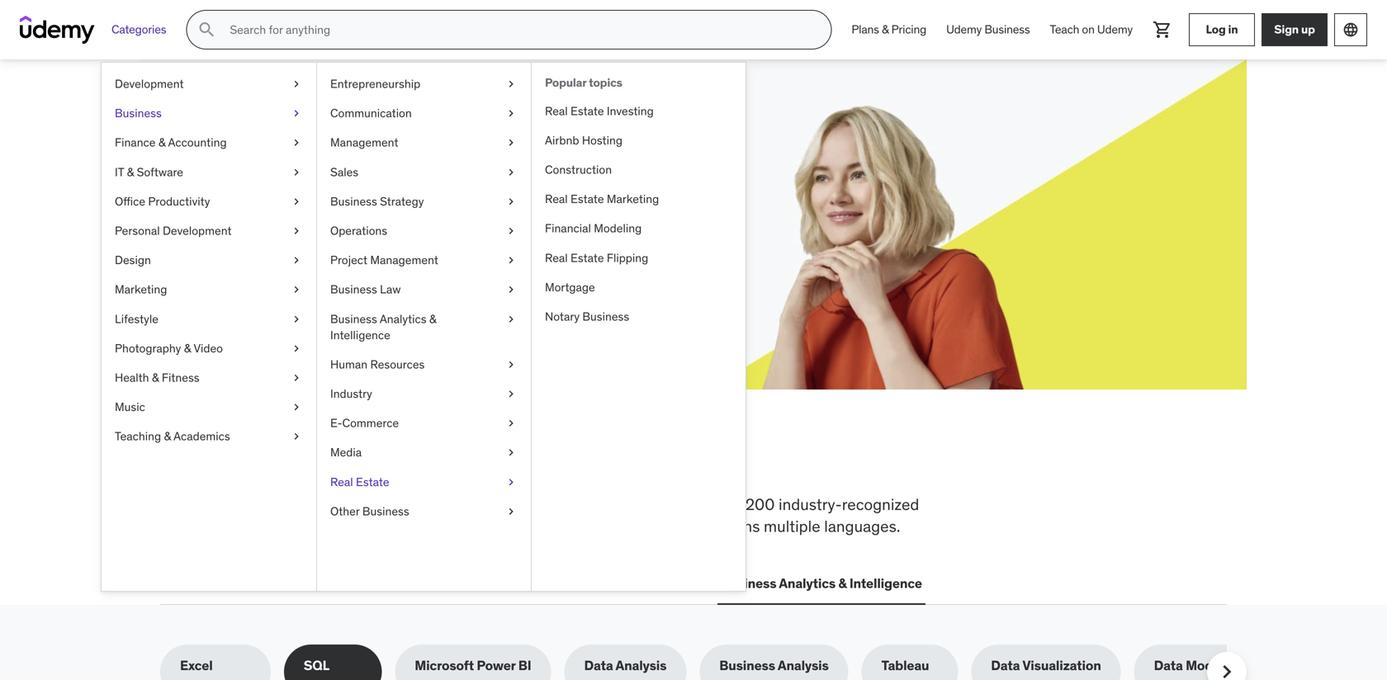 Task type: vqa. For each thing, say whether or not it's contained in the screenshot.
Create
no



Task type: locate. For each thing, give the bounding box(es) containing it.
management up sales
[[330, 135, 398, 150]]

1 vertical spatial development
[[163, 223, 232, 238]]

analytics down multiple
[[779, 575, 836, 592]]

xsmall image for business strategy
[[504, 194, 518, 210]]

0 horizontal spatial business analytics & intelligence
[[330, 311, 436, 343]]

it inside "button"
[[296, 575, 308, 592]]

1 horizontal spatial intelligence
[[850, 575, 922, 592]]

a
[[379, 172, 386, 189]]

multiple
[[764, 517, 820, 536]]

business strategy
[[330, 194, 424, 209]]

analytics for business analytics & intelligence link
[[380, 311, 427, 326]]

xsmall image for industry
[[504, 386, 518, 402]]

course.
[[390, 172, 433, 189]]

communication link
[[317, 99, 531, 128]]

analytics inside business analytics & intelligence link
[[380, 311, 427, 326]]

one
[[558, 440, 617, 483]]

data inside button
[[502, 575, 531, 592]]

Search for anything text field
[[227, 16, 811, 44]]

data left science
[[502, 575, 531, 592]]

udemy
[[946, 22, 982, 37], [1097, 22, 1133, 37]]

entrepreneurship
[[330, 76, 420, 91]]

video
[[194, 341, 223, 356]]

mortgage link
[[532, 273, 746, 302]]

xsmall image for lifestyle
[[290, 311, 303, 327]]

on
[[1082, 22, 1095, 37]]

teaching & academics link
[[102, 422, 316, 451]]

management up law
[[370, 253, 438, 268]]

xsmall image inside business law link
[[504, 282, 518, 298]]

& left video
[[184, 341, 191, 356]]

1 horizontal spatial analysis
[[778, 657, 829, 674]]

supports
[[341, 517, 403, 536]]

xsmall image for operations
[[504, 223, 518, 239]]

0 vertical spatial analytics
[[380, 311, 427, 326]]

development inside button
[[194, 575, 277, 592]]

xsmall image inside operations link
[[504, 223, 518, 239]]

1 horizontal spatial analytics
[[779, 575, 836, 592]]

0 horizontal spatial udemy
[[946, 22, 982, 37]]

hosting
[[582, 133, 623, 148]]

0 vertical spatial it
[[115, 165, 124, 179]]

1 vertical spatial skills
[[353, 495, 388, 514]]

communication for communication button
[[603, 575, 701, 592]]

& inside "link"
[[164, 429, 171, 444]]

xsmall image for design
[[290, 252, 303, 268]]

office productivity
[[115, 194, 210, 209]]

xsmall image inside business link
[[290, 105, 303, 122]]

web
[[163, 575, 191, 592]]

real up financial
[[545, 192, 568, 206]]

estate down popular topics
[[571, 103, 604, 118]]

development down the categories dropdown button
[[115, 76, 184, 91]]

communication down the entrepreneurship
[[330, 106, 412, 121]]

data for data analysis
[[584, 657, 613, 674]]

topics,
[[477, 495, 523, 514]]

business analytics & intelligence up human resources
[[330, 311, 436, 343]]

categories
[[111, 22, 166, 37]]

1 vertical spatial in
[[520, 440, 552, 483]]

0 vertical spatial in
[[1228, 22, 1238, 37]]

xsmall image inside office productivity link
[[290, 194, 303, 210]]

1 vertical spatial business analytics & intelligence
[[721, 575, 922, 592]]

data right bi
[[584, 657, 613, 674]]

xsmall image inside design link
[[290, 252, 303, 268]]

& down the languages.
[[838, 575, 847, 592]]

1 horizontal spatial marketing
[[607, 192, 659, 206]]

15.
[[339, 191, 355, 208]]

real up other at the bottom left of the page
[[330, 475, 353, 489]]

real estate element
[[531, 63, 746, 591]]

xsmall image for real estate
[[504, 474, 518, 490]]

& right finance
[[158, 135, 166, 150]]

notary business
[[545, 309, 629, 324]]

real for real estate flipping
[[545, 250, 568, 265]]

marketing up lifestyle
[[115, 282, 167, 297]]

all
[[160, 440, 209, 483]]

1 vertical spatial intelligence
[[850, 575, 922, 592]]

xsmall image inside business strategy link
[[504, 194, 518, 210]]

business strategy link
[[317, 187, 531, 216]]

1 vertical spatial analytics
[[779, 575, 836, 592]]

0 horizontal spatial intelligence
[[330, 328, 390, 343]]

communication down development
[[603, 575, 701, 592]]

0 vertical spatial communication
[[330, 106, 412, 121]]

xsmall image inside real estate link
[[504, 474, 518, 490]]

xsmall image inside it & software link
[[290, 164, 303, 180]]

business inside topic filters element
[[719, 657, 775, 674]]

0 horizontal spatial communication
[[330, 106, 412, 121]]

0 horizontal spatial analysis
[[616, 657, 667, 674]]

xsmall image for business analytics & intelligence
[[504, 311, 518, 327]]

xsmall image for photography & video
[[290, 340, 303, 357]]

for
[[299, 131, 337, 166], [689, 495, 708, 514]]

sales
[[330, 165, 358, 179]]

rounded
[[441, 517, 500, 536]]

choose a language image
[[1343, 21, 1359, 38]]

xsmall image inside management link
[[504, 135, 518, 151]]

& right 'health'
[[152, 370, 159, 385]]

excel
[[180, 657, 213, 674]]

entrepreneurship link
[[317, 69, 531, 99]]

data left next image
[[1154, 657, 1183, 674]]

development down office productivity link
[[163, 223, 232, 238]]

udemy right pricing
[[946, 22, 982, 37]]

0 horizontal spatial for
[[299, 131, 337, 166]]

sign up link
[[1262, 13, 1328, 46]]

marketing down construction link
[[607, 192, 659, 206]]

& up office
[[127, 165, 134, 179]]

intelligence up 'human'
[[330, 328, 390, 343]]

xsmall image inside development "link"
[[290, 76, 303, 92]]

estate up other business
[[356, 475, 389, 489]]

data left visualization
[[991, 657, 1020, 674]]

0 vertical spatial modeling
[[594, 221, 642, 236]]

finance & accounting link
[[102, 128, 316, 158]]

0 horizontal spatial analytics
[[380, 311, 427, 326]]

0 vertical spatial skills
[[274, 440, 363, 483]]

1 horizontal spatial udemy
[[1097, 22, 1133, 37]]

xsmall image inside lifestyle link
[[290, 311, 303, 327]]

xsmall image for e-commerce
[[504, 415, 518, 432]]

xsmall image inside industry link
[[504, 386, 518, 402]]

place
[[624, 440, 710, 483]]

skills down e-
[[274, 440, 363, 483]]

xsmall image for development
[[290, 76, 303, 92]]

0 horizontal spatial it
[[115, 165, 124, 179]]

communication
[[330, 106, 412, 121], [603, 575, 701, 592]]

& right teaching on the bottom left of the page
[[164, 429, 171, 444]]

data visualization
[[991, 657, 1101, 674]]

microsoft
[[415, 657, 474, 674]]

0 vertical spatial business analytics & intelligence
[[330, 311, 436, 343]]

intelligence inside button
[[850, 575, 922, 592]]

xsmall image inside other business link
[[504, 504, 518, 520]]

xsmall image inside e-commerce link
[[504, 415, 518, 432]]

1 horizontal spatial business analytics & intelligence
[[721, 575, 922, 592]]

business law link
[[317, 275, 531, 304]]

xsmall image inside health & fitness link
[[290, 370, 303, 386]]

notary business link
[[532, 302, 746, 332]]

udemy right on
[[1097, 22, 1133, 37]]

xsmall image
[[290, 76, 303, 92], [504, 76, 518, 92], [290, 105, 303, 122], [504, 105, 518, 122], [290, 135, 303, 151], [290, 194, 303, 210], [290, 223, 303, 239], [504, 223, 518, 239], [290, 252, 303, 268], [504, 252, 518, 268], [290, 311, 303, 327], [504, 357, 518, 373], [504, 445, 518, 461], [504, 504, 518, 520]]

skills inside covering critical workplace skills to technical topics, including prep content for over 200 industry-recognized certifications, our catalog supports well-rounded professional development and spans multiple languages.
[[353, 495, 388, 514]]

skills up supports
[[353, 495, 388, 514]]

xsmall image inside entrepreneurship link
[[504, 76, 518, 92]]

xsmall image inside personal development link
[[290, 223, 303, 239]]

business analytics & intelligence down multiple
[[721, 575, 922, 592]]

estate down financial modeling
[[571, 250, 604, 265]]

construction
[[545, 162, 612, 177]]

for up potential
[[299, 131, 337, 166]]

1 vertical spatial management
[[370, 253, 438, 268]]

1 analysis from the left
[[616, 657, 667, 674]]

strategy
[[380, 194, 424, 209]]

visualization
[[1022, 657, 1101, 674]]

analytics inside business analytics & intelligence button
[[779, 575, 836, 592]]

your
[[342, 131, 402, 166], [267, 172, 293, 189]]

finance
[[115, 135, 156, 150]]

marketing inside real estate element
[[607, 192, 659, 206]]

& right "plans" on the top of the page
[[882, 22, 889, 37]]

business inside real estate element
[[582, 309, 629, 324]]

1 horizontal spatial it
[[296, 575, 308, 592]]

in inside log in link
[[1228, 22, 1238, 37]]

business analytics & intelligence inside button
[[721, 575, 922, 592]]

xsmall image inside music link
[[290, 399, 303, 415]]

the
[[215, 440, 267, 483]]

xsmall image for personal development
[[290, 223, 303, 239]]

xsmall image inside photography & video link
[[290, 340, 303, 357]]

1 horizontal spatial communication
[[603, 575, 701, 592]]

0 vertical spatial marketing
[[607, 192, 659, 206]]

xsmall image for media
[[504, 445, 518, 461]]

workplace
[[277, 495, 350, 514]]

communication button
[[600, 564, 704, 604]]

1 vertical spatial for
[[689, 495, 708, 514]]

0 vertical spatial development
[[115, 76, 184, 91]]

xsmall image inside "communication" link
[[504, 105, 518, 122]]

and
[[689, 517, 715, 536]]

real down popular
[[545, 103, 568, 118]]

in up including
[[520, 440, 552, 483]]

business
[[984, 22, 1030, 37], [115, 106, 162, 121], [330, 194, 377, 209], [330, 282, 377, 297], [582, 309, 629, 324], [330, 311, 377, 326], [362, 504, 409, 519], [721, 575, 776, 592], [719, 657, 775, 674]]

your up through
[[267, 172, 293, 189]]

expand
[[220, 172, 264, 189]]

real estate marketing link
[[532, 185, 746, 214]]

0 horizontal spatial in
[[520, 440, 552, 483]]

to
[[392, 495, 406, 514]]

estate for flipping
[[571, 250, 604, 265]]

intelligence down the languages.
[[850, 575, 922, 592]]

your up "with"
[[342, 131, 402, 166]]

xsmall image for other business
[[504, 504, 518, 520]]

it for it & software
[[115, 165, 124, 179]]

academics
[[174, 429, 230, 444]]

udemy inside "link"
[[946, 22, 982, 37]]

other business link
[[317, 497, 531, 526]]

xsmall image for music
[[290, 399, 303, 415]]

real for real estate marketing
[[545, 192, 568, 206]]

xsmall image inside business analytics & intelligence link
[[504, 311, 518, 327]]

xsmall image inside human resources link
[[504, 357, 518, 373]]

analysis
[[616, 657, 667, 674], [778, 657, 829, 674]]

udemy image
[[20, 16, 95, 44]]

communication inside button
[[603, 575, 701, 592]]

operations
[[330, 223, 387, 238]]

2 analysis from the left
[[778, 657, 829, 674]]

analytics down law
[[380, 311, 427, 326]]

1 horizontal spatial your
[[342, 131, 402, 166]]

human
[[330, 357, 368, 372]]

0 vertical spatial intelligence
[[330, 328, 390, 343]]

2 vertical spatial development
[[194, 575, 277, 592]]

music
[[115, 400, 145, 415]]

1 vertical spatial communication
[[603, 575, 701, 592]]

human resources link
[[317, 350, 531, 379]]

xsmall image inside finance & accounting link
[[290, 135, 303, 151]]

& down business law link
[[429, 311, 436, 326]]

xsmall image for business
[[290, 105, 303, 122]]

0 horizontal spatial your
[[267, 172, 293, 189]]

it up office
[[115, 165, 124, 179]]

0 horizontal spatial modeling
[[594, 221, 642, 236]]

need
[[434, 440, 514, 483]]

financial modeling
[[545, 221, 642, 236]]

& for fitness
[[152, 370, 159, 385]]

estate up financial modeling
[[571, 192, 604, 206]]

photography
[[115, 341, 181, 356]]

& for video
[[184, 341, 191, 356]]

teaching
[[115, 429, 161, 444]]

it left certifications
[[296, 575, 308, 592]]

in right log
[[1228, 22, 1238, 37]]

xsmall image inside project management link
[[504, 252, 518, 268]]

next image
[[1214, 659, 1240, 680]]

project management
[[330, 253, 438, 268]]

1 vertical spatial your
[[267, 172, 293, 189]]

xsmall image inside media link
[[504, 445, 518, 461]]

estate
[[571, 103, 604, 118], [571, 192, 604, 206], [571, 250, 604, 265], [356, 475, 389, 489]]

xsmall image inside sales link
[[504, 164, 518, 180]]

development
[[593, 517, 685, 536]]

real estate flipping
[[545, 250, 648, 265]]

real down financial
[[545, 250, 568, 265]]

1 vertical spatial modeling
[[1186, 657, 1244, 674]]

modeling inside topic filters element
[[1186, 657, 1244, 674]]

1 horizontal spatial modeling
[[1186, 657, 1244, 674]]

development right the web
[[194, 575, 277, 592]]

lifestyle link
[[102, 304, 316, 334]]

1 udemy from the left
[[946, 22, 982, 37]]

business analytics & intelligence for business analytics & intelligence link
[[330, 311, 436, 343]]

plans
[[852, 22, 879, 37]]

modeling inside real estate element
[[594, 221, 642, 236]]

airbnb hosting
[[545, 133, 623, 148]]

other
[[330, 504, 360, 519]]

development inside "link"
[[115, 76, 184, 91]]

log in
[[1206, 22, 1238, 37]]

it & software link
[[102, 158, 316, 187]]

topics
[[589, 75, 622, 90]]

bi
[[518, 657, 531, 674]]

xsmall image
[[504, 135, 518, 151], [290, 164, 303, 180], [504, 164, 518, 180], [504, 194, 518, 210], [290, 282, 303, 298], [504, 282, 518, 298], [504, 311, 518, 327], [290, 340, 303, 357], [290, 370, 303, 386], [504, 386, 518, 402], [290, 399, 303, 415], [504, 415, 518, 432], [290, 429, 303, 445], [504, 474, 518, 490]]

for up and at the bottom of the page
[[689, 495, 708, 514]]

1 horizontal spatial in
[[1228, 22, 1238, 37]]

0 horizontal spatial marketing
[[115, 282, 167, 297]]

with
[[351, 172, 376, 189]]

xsmall image inside marketing link
[[290, 282, 303, 298]]

1 vertical spatial it
[[296, 575, 308, 592]]

0 vertical spatial for
[[299, 131, 337, 166]]

data for data visualization
[[991, 657, 1020, 674]]

for inside skills for your future expand your potential with a course. starting at just $12.99 through dec 15.
[[299, 131, 337, 166]]

1 horizontal spatial for
[[689, 495, 708, 514]]

xsmall image inside teaching & academics "link"
[[290, 429, 303, 445]]



Task type: describe. For each thing, give the bounding box(es) containing it.
plans & pricing
[[852, 22, 926, 37]]

data analysis
[[584, 657, 667, 674]]

intelligence for business analytics & intelligence link
[[330, 328, 390, 343]]

law
[[380, 282, 401, 297]]

development for web
[[194, 575, 277, 592]]

xsmall image for management
[[504, 135, 518, 151]]

business analytics & intelligence for business analytics & intelligence button
[[721, 575, 922, 592]]

xsmall image for communication
[[504, 105, 518, 122]]

design
[[115, 253, 151, 268]]

design link
[[102, 246, 316, 275]]

& for software
[[127, 165, 134, 179]]

teaching & academics
[[115, 429, 230, 444]]

business inside button
[[721, 575, 776, 592]]

data science
[[502, 575, 583, 592]]

data science button
[[499, 564, 586, 604]]

real for real estate
[[330, 475, 353, 489]]

it & software
[[115, 165, 183, 179]]

finance & accounting
[[115, 135, 227, 150]]

for inside covering critical workplace skills to technical topics, including prep content for over 200 industry-recognized certifications, our catalog supports well-rounded professional development and spans multiple languages.
[[689, 495, 708, 514]]

real estate
[[330, 475, 389, 489]]

real estate marketing
[[545, 192, 659, 206]]

certifications,
[[160, 517, 255, 536]]

including
[[527, 495, 591, 514]]

lifestyle
[[115, 311, 158, 326]]

notary
[[545, 309, 580, 324]]

& for accounting
[[158, 135, 166, 150]]

0 vertical spatial your
[[342, 131, 402, 166]]

just
[[501, 172, 523, 189]]

real for real estate investing
[[545, 103, 568, 118]]

xsmall image for marketing
[[290, 282, 303, 298]]

xsmall image for office productivity
[[290, 194, 303, 210]]

music link
[[102, 393, 316, 422]]

xsmall image for business law
[[504, 282, 518, 298]]

xsmall image for sales
[[504, 164, 518, 180]]

it certifications button
[[293, 564, 398, 604]]

other business
[[330, 504, 409, 519]]

sql
[[304, 657, 329, 674]]

& for academics
[[164, 429, 171, 444]]

certifications
[[310, 575, 394, 592]]

xsmall image for it & software
[[290, 164, 303, 180]]

business law
[[330, 282, 401, 297]]

popular
[[545, 75, 586, 90]]

it certifications
[[296, 575, 394, 592]]

leadership button
[[411, 564, 486, 604]]

business inside business analytics & intelligence
[[330, 311, 377, 326]]

teach on udemy link
[[1040, 10, 1143, 50]]

investing
[[607, 103, 654, 118]]

it for it certifications
[[296, 575, 308, 592]]

technical
[[410, 495, 473, 514]]

xsmall image for human resources
[[504, 357, 518, 373]]

analytics for business analytics & intelligence button
[[779, 575, 836, 592]]

intelligence for business analytics & intelligence button
[[850, 575, 922, 592]]

business analytics & intelligence link
[[317, 304, 531, 350]]

plans & pricing link
[[842, 10, 936, 50]]

commerce
[[342, 416, 399, 431]]

airbnb
[[545, 133, 579, 148]]

topic filters element
[[160, 645, 1263, 680]]

sign up
[[1274, 22, 1315, 37]]

sales link
[[317, 158, 531, 187]]

productivity
[[148, 194, 210, 209]]

professional
[[504, 517, 589, 536]]

project
[[330, 253, 367, 268]]

skills
[[220, 131, 294, 166]]

business link
[[102, 99, 316, 128]]

over
[[712, 495, 742, 514]]

content
[[631, 495, 685, 514]]

xsmall image for entrepreneurship
[[504, 76, 518, 92]]

microsoft power bi
[[415, 657, 531, 674]]

2 udemy from the left
[[1097, 22, 1133, 37]]

media
[[330, 445, 362, 460]]

categories button
[[102, 10, 176, 50]]

tableau
[[882, 657, 929, 674]]

estate for investing
[[571, 103, 604, 118]]

marketing link
[[102, 275, 316, 304]]

shopping cart with 0 items image
[[1153, 20, 1172, 40]]

modeling for financial modeling
[[594, 221, 642, 236]]

personal development link
[[102, 216, 316, 246]]

& for pricing
[[882, 22, 889, 37]]

health & fitness link
[[102, 363, 316, 393]]

airbnb hosting link
[[532, 126, 746, 155]]

data for data science
[[502, 575, 531, 592]]

xsmall image for teaching & academics
[[290, 429, 303, 445]]

0 vertical spatial management
[[330, 135, 398, 150]]

development link
[[102, 69, 316, 99]]

office productivity link
[[102, 187, 316, 216]]

udemy business
[[946, 22, 1030, 37]]

estate for marketing
[[571, 192, 604, 206]]

udemy business link
[[936, 10, 1040, 50]]

financial modeling link
[[532, 214, 746, 243]]

web development button
[[160, 564, 280, 604]]

starting
[[436, 172, 483, 189]]

teach
[[1050, 22, 1079, 37]]

development for personal
[[163, 223, 232, 238]]

teach on udemy
[[1050, 22, 1133, 37]]

mortgage
[[545, 280, 595, 295]]

covering critical workplace skills to technical topics, including prep content for over 200 industry-recognized certifications, our catalog supports well-rounded professional development and spans multiple languages.
[[160, 495, 919, 536]]

critical
[[227, 495, 274, 514]]

submit search image
[[197, 20, 217, 40]]

200
[[746, 495, 775, 514]]

communication for "communication" link at the left top of page
[[330, 106, 412, 121]]

catalog
[[286, 517, 337, 536]]

data for data modeling
[[1154, 657, 1183, 674]]

real estate link
[[317, 468, 531, 497]]

web development
[[163, 575, 277, 592]]

xsmall image for project management
[[504, 252, 518, 268]]

project management link
[[317, 246, 531, 275]]

management link
[[317, 128, 531, 158]]

dec
[[312, 191, 336, 208]]

all the skills you need in one place
[[160, 440, 710, 483]]

operations link
[[317, 216, 531, 246]]

analysis for business analysis
[[778, 657, 829, 674]]

& inside button
[[838, 575, 847, 592]]

real estate investing
[[545, 103, 654, 118]]

science
[[534, 575, 583, 592]]

xsmall image for finance & accounting
[[290, 135, 303, 151]]

xsmall image for health & fitness
[[290, 370, 303, 386]]

business inside "link"
[[984, 22, 1030, 37]]

fitness
[[162, 370, 199, 385]]

health & fitness
[[115, 370, 199, 385]]

analysis for data analysis
[[616, 657, 667, 674]]

1 vertical spatial marketing
[[115, 282, 167, 297]]

e-commerce link
[[317, 409, 531, 438]]

log
[[1206, 22, 1226, 37]]

modeling for data modeling
[[1186, 657, 1244, 674]]

skills for your future expand your potential with a course. starting at just $12.99 through dec 15.
[[220, 131, 523, 208]]



